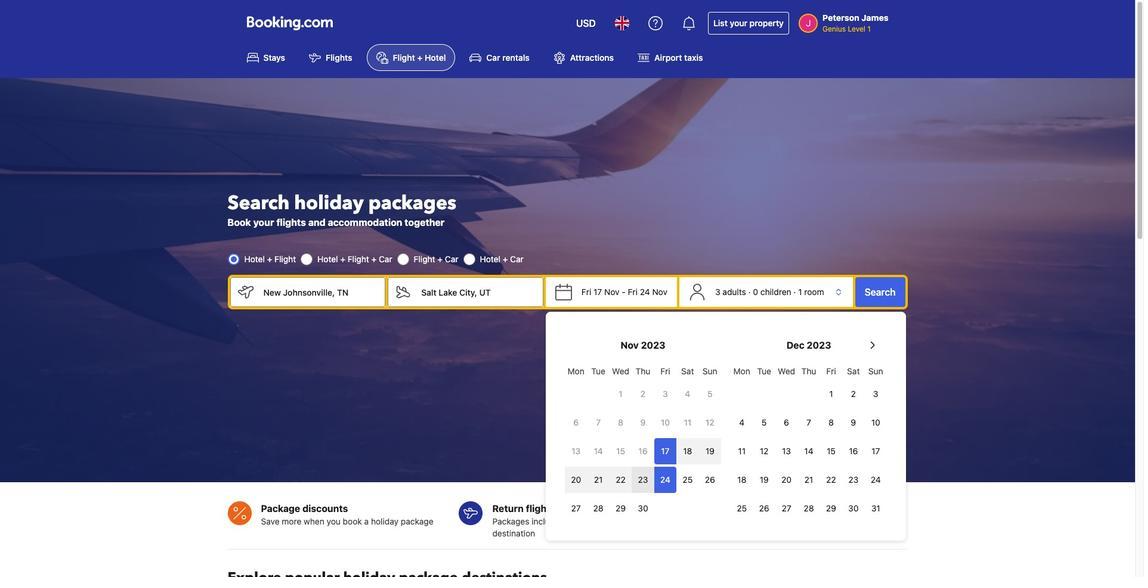 Task type: locate. For each thing, give the bounding box(es) containing it.
29 for 29 checkbox
[[826, 503, 836, 514]]

usd
[[576, 18, 596, 29]]

1 horizontal spatial 2023
[[807, 340, 831, 351]]

sat up "2" checkbox
[[847, 366, 860, 376]]

24 for 24 nov 2023 checkbox
[[660, 475, 670, 485]]

17 inside 17 checkbox
[[872, 446, 880, 456]]

25 inside option
[[683, 475, 693, 485]]

· right children
[[794, 287, 796, 297]]

7 inside "7 dec 2023" option
[[807, 418, 811, 428]]

10 right 9 nov 2023 option
[[661, 418, 670, 428]]

21
[[594, 475, 603, 485], [805, 475, 813, 485]]

3 left adults
[[715, 287, 720, 297]]

3
[[715, 287, 720, 297], [663, 389, 668, 399], [873, 389, 878, 399]]

your right list
[[730, 18, 747, 28]]

10 Nov 2023 checkbox
[[654, 410, 677, 436]]

1 horizontal spatial 19
[[760, 475, 769, 485]]

and inside search holiday packages book your flights and accommodation together
[[308, 217, 326, 228]]

your inside return flights included packages include flights to and from your destination
[[635, 517, 652, 527]]

17 cell
[[654, 436, 677, 465]]

22 right the 21 'option'
[[826, 475, 836, 485]]

0 horizontal spatial 30
[[638, 503, 648, 514]]

flights for holiday
[[276, 217, 306, 228]]

1 horizontal spatial 11
[[738, 446, 746, 456]]

children
[[761, 287, 791, 297]]

26
[[705, 475, 715, 485], [759, 503, 769, 514]]

4 inside "option"
[[685, 389, 690, 399]]

2 right 1 checkbox
[[851, 389, 856, 399]]

flights inside search holiday packages book your flights and accommodation together
[[276, 217, 306, 228]]

19 for 19 nov 2023 checkbox
[[706, 446, 715, 456]]

30
[[638, 503, 648, 514], [848, 503, 859, 514]]

0 horizontal spatial 5
[[708, 389, 713, 399]]

2 2 from the left
[[851, 389, 856, 399]]

23 right 22 option
[[638, 475, 648, 485]]

17 for the '17 nov 2023' option
[[661, 446, 670, 456]]

holiday up accommodation on the top of page
[[294, 190, 364, 217]]

12 Nov 2023 checkbox
[[699, 410, 721, 436]]

search inside search holiday packages book your flights and accommodation together
[[228, 190, 290, 217]]

14 right 13 checkbox
[[804, 446, 813, 456]]

11 Dec 2023 checkbox
[[731, 438, 753, 465]]

28 Dec 2023 checkbox
[[798, 496, 820, 522]]

18 Nov 2023 checkbox
[[677, 438, 699, 465]]

2 22 from the left
[[826, 475, 836, 485]]

Where to? field
[[412, 277, 543, 307]]

flight
[[393, 53, 415, 63], [275, 254, 296, 264], [348, 254, 369, 264], [414, 254, 435, 264]]

24 Nov 2023 checkbox
[[654, 467, 677, 493]]

mon up 4 option
[[734, 366, 750, 376]]

7 right 6 dec 2023 checkbox
[[807, 418, 811, 428]]

fri up 3 option
[[661, 366, 670, 376]]

14 for '14 dec 2023' checkbox
[[804, 446, 813, 456]]

13 right the 12 dec 2023 option
[[782, 446, 791, 456]]

rentals
[[502, 53, 530, 63]]

26 left costs
[[759, 503, 769, 514]]

0 horizontal spatial 16
[[639, 446, 648, 456]]

1 23 from the left
[[638, 475, 648, 485]]

1 vertical spatial your
[[253, 217, 274, 228]]

1 horizontal spatial 28
[[804, 503, 814, 514]]

19 inside 19 nov 2023 checkbox
[[706, 446, 715, 456]]

30 for 30 nov 2023 checkbox
[[638, 503, 648, 514]]

5 Nov 2023 checkbox
[[699, 381, 721, 407]]

1 vertical spatial 26
[[759, 503, 769, 514]]

22 inside checkbox
[[826, 475, 836, 485]]

20 right 19 checkbox
[[782, 475, 792, 485]]

search inside button
[[865, 287, 896, 298]]

attractions
[[570, 53, 614, 63]]

20 left 21 checkbox
[[571, 475, 581, 485]]

12 right 11 dec 2023 option
[[760, 446, 769, 456]]

0 vertical spatial your
[[730, 18, 747, 28]]

14 right the 13 checkbox
[[594, 446, 603, 456]]

thu for dec
[[801, 366, 816, 376]]

0 horizontal spatial 29
[[616, 503, 626, 514]]

7 left 8 checkbox on the right of page
[[596, 418, 601, 428]]

21 inside checkbox
[[594, 475, 603, 485]]

28 right 27 dec 2023 option
[[804, 503, 814, 514]]

10 Dec 2023 checkbox
[[865, 410, 887, 436]]

12 for the 12 dec 2023 option
[[760, 446, 769, 456]]

mon
[[568, 366, 585, 376], [734, 366, 750, 376]]

0 horizontal spatial grid
[[565, 360, 721, 522]]

27 inside option
[[782, 503, 791, 514]]

2 2023 from the left
[[807, 340, 831, 351]]

6 left "7 dec 2023" option
[[784, 418, 789, 428]]

2 tue from the left
[[757, 366, 771, 376]]

1 8 from the left
[[618, 418, 623, 428]]

2 horizontal spatial 17
[[872, 446, 880, 456]]

0 vertical spatial 12
[[706, 418, 714, 428]]

you
[[327, 517, 341, 527]]

8 Nov 2023 checkbox
[[610, 410, 632, 436]]

4 Dec 2023 checkbox
[[731, 410, 753, 436]]

19
[[706, 446, 715, 456], [760, 475, 769, 485]]

sat for nov 2023
[[681, 366, 694, 376]]

9 for 9 nov 2023 option
[[640, 418, 646, 428]]

1 horizontal spatial 10
[[871, 418, 880, 428]]

packages
[[492, 517, 529, 527]]

1 inside checkbox
[[829, 389, 833, 399]]

18 inside checkbox
[[683, 446, 692, 456]]

0 horizontal spatial 14
[[594, 446, 603, 456]]

sun for dec 2023
[[868, 366, 883, 376]]

15 inside option
[[827, 446, 836, 456]]

flights up the hotel + flight
[[276, 217, 306, 228]]

1 right level
[[867, 24, 871, 33]]

tue up 7 nov 2023 checkbox
[[591, 366, 605, 376]]

tue up '5 dec 2023' 'option'
[[757, 366, 771, 376]]

1 horizontal spatial 17
[[661, 446, 670, 456]]

2 15 from the left
[[827, 446, 836, 456]]

3 right the 2 nov 2023 checkbox
[[663, 389, 668, 399]]

1 13 from the left
[[572, 446, 581, 456]]

0 horizontal spatial holiday
[[294, 190, 364, 217]]

30 right 29 nov 2023 option
[[638, 503, 648, 514]]

1 vertical spatial search
[[865, 287, 896, 298]]

10 right the 9 'checkbox'
[[871, 418, 880, 428]]

1 horizontal spatial 13
[[782, 446, 791, 456]]

tue
[[591, 366, 605, 376], [757, 366, 771, 376]]

0 horizontal spatial 12
[[706, 418, 714, 428]]

24 right 23 dec 2023 checkbox
[[871, 475, 881, 485]]

24 cell
[[654, 465, 677, 493]]

19 Nov 2023 checkbox
[[699, 438, 721, 465]]

1 grid from the left
[[565, 360, 721, 522]]

2 vertical spatial flights
[[562, 517, 586, 527]]

package discounts save more when you book a holiday package
[[261, 503, 433, 527]]

·
[[748, 287, 751, 297], [794, 287, 796, 297]]

14 for 14 nov 2023 checkbox
[[594, 446, 603, 456]]

21 right 20 checkbox
[[805, 475, 813, 485]]

14 inside checkbox
[[804, 446, 813, 456]]

mon up 6 nov 2023 checkbox
[[568, 366, 585, 376]]

13 for 13 checkbox
[[782, 446, 791, 456]]

3 inside checkbox
[[873, 389, 878, 399]]

1 horizontal spatial sat
[[847, 366, 860, 376]]

18 inside option
[[737, 475, 746, 485]]

30 inside checkbox
[[848, 503, 859, 514]]

2 inside checkbox
[[641, 389, 646, 399]]

2 14 from the left
[[804, 446, 813, 456]]

nov right -
[[652, 287, 668, 297]]

fri
[[582, 287, 591, 297], [628, 287, 638, 297], [661, 366, 670, 376], [826, 366, 836, 376]]

1 tue from the left
[[591, 366, 605, 376]]

1 30 from the left
[[638, 503, 648, 514]]

0 vertical spatial 5
[[708, 389, 713, 399]]

your inside search holiday packages book your flights and accommodation together
[[253, 217, 274, 228]]

20
[[571, 475, 581, 485], [782, 475, 792, 485]]

2023 right dec
[[807, 340, 831, 351]]

1 vertical spatial 4
[[739, 418, 745, 428]]

7 for 7 nov 2023 checkbox
[[596, 418, 601, 428]]

· left 0 at the right of the page
[[748, 287, 751, 297]]

0 horizontal spatial 2023
[[641, 340, 665, 351]]

holiday right a
[[371, 517, 399, 527]]

2023 up the 2 nov 2023 checkbox
[[641, 340, 665, 351]]

2023
[[641, 340, 665, 351], [807, 340, 831, 351]]

25
[[683, 475, 693, 485], [737, 503, 747, 514]]

1 vertical spatial 11
[[738, 446, 746, 456]]

thu for nov
[[636, 366, 650, 376]]

21 Dec 2023 checkbox
[[798, 467, 820, 493]]

0 horizontal spatial 20
[[571, 475, 581, 485]]

0 horizontal spatial 11
[[684, 418, 691, 428]]

wed up 1 option
[[612, 366, 629, 376]]

21 inside 'option'
[[805, 475, 813, 485]]

4 inside option
[[739, 418, 745, 428]]

0 horizontal spatial 24
[[640, 287, 650, 297]]

airport taxis link
[[628, 44, 713, 71]]

15 right 14 nov 2023 checkbox
[[616, 446, 625, 456]]

22 for 22 checkbox
[[826, 475, 836, 485]]

0 horizontal spatial and
[[308, 217, 326, 228]]

sat for dec 2023
[[847, 366, 860, 376]]

11 left the 12 dec 2023 option
[[738, 446, 746, 456]]

29
[[616, 503, 626, 514], [826, 503, 836, 514]]

and inside return flights included packages include flights to and from your destination
[[598, 517, 612, 527]]

29 inside checkbox
[[826, 503, 836, 514]]

0 horizontal spatial your
[[253, 217, 274, 228]]

1 14 from the left
[[594, 446, 603, 456]]

grid
[[565, 360, 721, 522], [731, 360, 887, 522]]

9 right 8 checkbox on the right of page
[[640, 418, 646, 428]]

4 left '5 dec 2023' 'option'
[[739, 418, 745, 428]]

23 inside checkbox
[[638, 475, 648, 485]]

8 left 9 nov 2023 option
[[618, 418, 623, 428]]

9 right 8 dec 2023 checkbox
[[851, 418, 856, 428]]

9 inside option
[[640, 418, 646, 428]]

9 Dec 2023 checkbox
[[842, 410, 865, 436]]

0 horizontal spatial tue
[[591, 366, 605, 376]]

2 thu from the left
[[801, 366, 816, 376]]

13 for the 13 checkbox
[[572, 446, 581, 456]]

1 horizontal spatial 12
[[760, 446, 769, 456]]

and left accommodation on the top of page
[[308, 217, 326, 228]]

thu down dec 2023
[[801, 366, 816, 376]]

+ for hotel + car
[[503, 254, 508, 264]]

8
[[618, 418, 623, 428], [829, 418, 834, 428]]

your
[[730, 18, 747, 28], [253, 217, 274, 228], [635, 517, 652, 527]]

2 · from the left
[[794, 287, 796, 297]]

23 for the 23 nov 2023 checkbox
[[638, 475, 648, 485]]

1 inside option
[[619, 389, 623, 399]]

6
[[573, 418, 579, 428], [784, 418, 789, 428]]

+ for flight + car
[[438, 254, 443, 264]]

17 right 16 dec 2023 option
[[872, 446, 880, 456]]

1 29 from the left
[[616, 503, 626, 514]]

1 2023 from the left
[[641, 340, 665, 351]]

2 wed from the left
[[778, 366, 795, 376]]

from
[[615, 517, 632, 527]]

1 horizontal spatial 5
[[762, 418, 767, 428]]

grid for dec
[[731, 360, 887, 522]]

1 vertical spatial 5
[[762, 418, 767, 428]]

1 vertical spatial 12
[[760, 446, 769, 456]]

1 2 from the left
[[641, 389, 646, 399]]

1 horizontal spatial 21
[[805, 475, 813, 485]]

1 horizontal spatial holiday
[[371, 517, 399, 527]]

1 horizontal spatial 7
[[807, 418, 811, 428]]

sun up "5 nov 2023" 'checkbox'
[[703, 366, 717, 376]]

nov
[[604, 287, 620, 297], [652, 287, 668, 297], [621, 340, 639, 351]]

24 inside 24 nov 2023 checkbox
[[660, 475, 670, 485]]

0 horizontal spatial 8
[[618, 418, 623, 428]]

1 horizontal spatial grid
[[731, 360, 887, 522]]

1 20 from the left
[[571, 475, 581, 485]]

5 right 4 "option"
[[708, 389, 713, 399]]

+ for hotel + flight
[[267, 254, 272, 264]]

24 Dec 2023 checkbox
[[865, 467, 887, 493]]

21 for the 21 'option'
[[805, 475, 813, 485]]

12 for 12 option
[[706, 418, 714, 428]]

10 inside 10 nov 2023 checkbox
[[661, 418, 670, 428]]

30 Nov 2023 checkbox
[[632, 496, 654, 522]]

11
[[684, 418, 691, 428], [738, 446, 746, 456]]

24 right the 23 nov 2023 checkbox
[[660, 475, 670, 485]]

27 right 26 dec 2023 checkbox
[[782, 503, 791, 514]]

7 inside 7 nov 2023 checkbox
[[596, 418, 601, 428]]

19 right 18 checkbox
[[706, 446, 715, 456]]

8 right "7 dec 2023" option
[[829, 418, 834, 428]]

29 right 28 dec 2023 option
[[826, 503, 836, 514]]

0 horizontal spatial 22
[[616, 475, 626, 485]]

2 28 from the left
[[804, 503, 814, 514]]

and right to
[[598, 517, 612, 527]]

1 horizontal spatial 8
[[829, 418, 834, 428]]

1 sat from the left
[[681, 366, 694, 376]]

16
[[639, 446, 648, 456], [849, 446, 858, 456]]

14 inside checkbox
[[594, 446, 603, 456]]

1 22 from the left
[[616, 475, 626, 485]]

26 right 25 nov 2023 option
[[705, 475, 715, 485]]

1 10 from the left
[[661, 418, 670, 428]]

2 sun from the left
[[868, 366, 883, 376]]

1 wed from the left
[[612, 366, 629, 376]]

5
[[708, 389, 713, 399], [762, 418, 767, 428]]

25 right 24 nov 2023 checkbox
[[683, 475, 693, 485]]

car
[[486, 53, 500, 63], [379, 254, 392, 264], [445, 254, 458, 264], [510, 254, 524, 264]]

2 13 from the left
[[782, 446, 791, 456]]

2 horizontal spatial 24
[[871, 475, 881, 485]]

1 vertical spatial and
[[598, 517, 612, 527]]

4 right 3 option
[[685, 389, 690, 399]]

24
[[640, 287, 650, 297], [660, 475, 670, 485], [871, 475, 881, 485]]

hotel
[[425, 53, 446, 63], [244, 254, 265, 264], [317, 254, 338, 264], [480, 254, 500, 264]]

hotel for hotel + flight
[[244, 254, 265, 264]]

9 inside 'checkbox'
[[851, 418, 856, 428]]

1 21 from the left
[[594, 475, 603, 485]]

2 23 from the left
[[848, 475, 859, 485]]

1 sun from the left
[[703, 366, 717, 376]]

2
[[641, 389, 646, 399], [851, 389, 856, 399]]

2 sat from the left
[[847, 366, 860, 376]]

1 thu from the left
[[636, 366, 650, 376]]

2 21 from the left
[[805, 475, 813, 485]]

1 horizontal spatial 27
[[782, 503, 791, 514]]

flights down included
[[562, 517, 586, 527]]

26 for 26 dec 2023 checkbox
[[759, 503, 769, 514]]

3 inside option
[[663, 389, 668, 399]]

2 27 from the left
[[782, 503, 791, 514]]

0 horizontal spatial nov
[[604, 287, 620, 297]]

19 Dec 2023 checkbox
[[753, 467, 775, 493]]

17 left -
[[594, 287, 602, 297]]

2 10 from the left
[[871, 418, 880, 428]]

3 right "2" checkbox
[[873, 389, 878, 399]]

18 left 19 checkbox
[[737, 475, 746, 485]]

25 right no
[[737, 503, 747, 514]]

17 inside the '17 nov 2023' option
[[661, 446, 670, 456]]

19 right the 18 dec 2023 option
[[760, 475, 769, 485]]

24 right -
[[640, 287, 650, 297]]

1 9 from the left
[[640, 418, 646, 428]]

1 left "2" checkbox
[[829, 389, 833, 399]]

2 inside checkbox
[[851, 389, 856, 399]]

22 left the 23 nov 2023 checkbox
[[616, 475, 626, 485]]

0 horizontal spatial 2
[[641, 389, 646, 399]]

and
[[308, 217, 326, 228], [598, 517, 612, 527]]

5 inside 'checkbox'
[[708, 389, 713, 399]]

0 horizontal spatial 9
[[640, 418, 646, 428]]

22
[[616, 475, 626, 485], [826, 475, 836, 485]]

12 right the 11 option
[[706, 418, 714, 428]]

12
[[706, 418, 714, 428], [760, 446, 769, 456]]

1 horizontal spatial 6
[[784, 418, 789, 428]]

1 horizontal spatial ·
[[794, 287, 796, 297]]

4 Nov 2023 checkbox
[[677, 381, 699, 407]]

1 horizontal spatial mon
[[734, 366, 750, 376]]

0 horizontal spatial 21
[[594, 475, 603, 485]]

0 horizontal spatial 10
[[661, 418, 670, 428]]

21 right 20 option
[[594, 475, 603, 485]]

2 6 from the left
[[784, 418, 789, 428]]

2 grid from the left
[[731, 360, 887, 522]]

30 right 29 checkbox
[[848, 503, 859, 514]]

17 left 18 checkbox
[[661, 446, 670, 456]]

0 horizontal spatial 4
[[685, 389, 690, 399]]

15 right '14 dec 2023' checkbox
[[827, 446, 836, 456]]

0 horizontal spatial 7
[[596, 418, 601, 428]]

1 horizontal spatial 29
[[826, 503, 836, 514]]

20 Nov 2023 checkbox
[[565, 467, 587, 493]]

0 horizontal spatial 18
[[683, 446, 692, 456]]

13
[[572, 446, 581, 456], [782, 446, 791, 456]]

24 inside 24 option
[[871, 475, 881, 485]]

your right from
[[635, 517, 652, 527]]

0 horizontal spatial 13
[[572, 446, 581, 456]]

2 mon from the left
[[734, 366, 750, 376]]

1 27 from the left
[[571, 503, 581, 514]]

1 vertical spatial holiday
[[371, 517, 399, 527]]

0 horizontal spatial 25
[[683, 475, 693, 485]]

16 for 16 dec 2023 option
[[849, 446, 858, 456]]

+
[[417, 53, 423, 63], [267, 254, 272, 264], [340, 254, 345, 264], [371, 254, 377, 264], [438, 254, 443, 264], [503, 254, 508, 264]]

27
[[571, 503, 581, 514], [782, 503, 791, 514]]

1 horizontal spatial 25
[[737, 503, 747, 514]]

1 inside peterson james genius level 1
[[867, 24, 871, 33]]

20 inside checkbox
[[782, 475, 792, 485]]

1 vertical spatial 19
[[760, 475, 769, 485]]

23 right 22 checkbox
[[848, 475, 859, 485]]

5 right 4 option
[[762, 418, 767, 428]]

2 29 from the left
[[826, 503, 836, 514]]

17
[[594, 287, 602, 297], [661, 446, 670, 456], [872, 446, 880, 456]]

16 right 15 dec 2023 option
[[849, 446, 858, 456]]

18 right the '17 nov 2023' option
[[683, 446, 692, 456]]

together
[[405, 217, 445, 228]]

0 vertical spatial 25
[[683, 475, 693, 485]]

0 horizontal spatial search
[[228, 190, 290, 217]]

your right book
[[253, 217, 274, 228]]

genius
[[823, 24, 846, 33]]

0 horizontal spatial sat
[[681, 366, 694, 376]]

1
[[867, 24, 871, 33], [798, 287, 802, 297], [619, 389, 623, 399], [829, 389, 833, 399]]

2 vertical spatial your
[[635, 517, 652, 527]]

1 7 from the left
[[596, 418, 601, 428]]

6 left 7 nov 2023 checkbox
[[573, 418, 579, 428]]

flights for flights
[[562, 517, 586, 527]]

23
[[638, 475, 648, 485], [848, 475, 859, 485]]

1 horizontal spatial 4
[[739, 418, 745, 428]]

1 horizontal spatial 26
[[759, 503, 769, 514]]

0 vertical spatial 26
[[705, 475, 715, 485]]

a
[[364, 517, 369, 527]]

0 vertical spatial 19
[[706, 446, 715, 456]]

sun
[[703, 366, 717, 376], [868, 366, 883, 376]]

book
[[228, 217, 251, 228]]

8 Dec 2023 checkbox
[[820, 410, 842, 436]]

sun up 3 dec 2023 checkbox
[[868, 366, 883, 376]]

1 Dec 2023 checkbox
[[820, 381, 842, 407]]

23 Nov 2023 checkbox
[[632, 467, 654, 493]]

28 up to
[[593, 503, 604, 514]]

0 vertical spatial and
[[308, 217, 326, 228]]

10 inside 10 checkbox
[[871, 418, 880, 428]]

2 8 from the left
[[829, 418, 834, 428]]

8 inside 8 checkbox
[[618, 418, 623, 428]]

18 for the 18 dec 2023 option
[[737, 475, 746, 485]]

1 16 from the left
[[639, 446, 648, 456]]

search
[[228, 190, 290, 217], [865, 287, 896, 298]]

1 15 from the left
[[616, 446, 625, 456]]

holiday
[[294, 190, 364, 217], [371, 517, 399, 527]]

7 for "7 dec 2023" option
[[807, 418, 811, 428]]

3 for nov 2023
[[663, 389, 668, 399]]

1 horizontal spatial 14
[[804, 446, 813, 456]]

17 Dec 2023 checkbox
[[865, 438, 887, 465]]

2 20 from the left
[[782, 475, 792, 485]]

28
[[593, 503, 604, 514], [804, 503, 814, 514]]

1 horizontal spatial thu
[[801, 366, 816, 376]]

8 inside 8 dec 2023 checkbox
[[829, 418, 834, 428]]

3 for dec 2023
[[873, 389, 878, 399]]

1 6 from the left
[[573, 418, 579, 428]]

1 horizontal spatial sun
[[868, 366, 883, 376]]

2 16 from the left
[[849, 446, 858, 456]]

4
[[685, 389, 690, 399], [739, 418, 745, 428]]

13 left 14 nov 2023 checkbox
[[572, 446, 581, 456]]

15 inside option
[[616, 446, 625, 456]]

27 inside checkbox
[[571, 503, 581, 514]]

16 left the '17 nov 2023' option
[[639, 446, 648, 456]]

0 vertical spatial search
[[228, 190, 290, 217]]

0 horizontal spatial sun
[[703, 366, 717, 376]]

29 up from
[[616, 503, 626, 514]]

29 inside option
[[616, 503, 626, 514]]

0 horizontal spatial 6
[[573, 418, 579, 428]]

0 horizontal spatial 26
[[705, 475, 715, 485]]

0 vertical spatial 18
[[683, 446, 692, 456]]

11 for the 11 option
[[684, 418, 691, 428]]

5 inside 'option'
[[762, 418, 767, 428]]

20 inside option
[[571, 475, 581, 485]]

packages
[[368, 190, 456, 217]]

1 horizontal spatial wed
[[778, 366, 795, 376]]

1 horizontal spatial 3
[[715, 287, 720, 297]]

nov up 1 option
[[621, 340, 639, 351]]

29 for 29 nov 2023 option
[[616, 503, 626, 514]]

1 vertical spatial 25
[[737, 503, 747, 514]]

1 horizontal spatial 20
[[782, 475, 792, 485]]

2 30 from the left
[[848, 503, 859, 514]]

11 right 10 nov 2023 checkbox at the bottom right of page
[[684, 418, 691, 428]]

2 right 1 option
[[641, 389, 646, 399]]

4 for 4 option
[[739, 418, 745, 428]]

fri 17 nov - fri 24 nov
[[582, 287, 668, 297]]

1 horizontal spatial your
[[635, 517, 652, 527]]

flights link
[[300, 44, 362, 71]]

2 horizontal spatial flights
[[562, 517, 586, 527]]

destination
[[492, 528, 535, 539]]

0 horizontal spatial thu
[[636, 366, 650, 376]]

27 left 28 option
[[571, 503, 581, 514]]

25 inside checkbox
[[737, 503, 747, 514]]

2 9 from the left
[[851, 418, 856, 428]]

0 horizontal spatial 15
[[616, 446, 625, 456]]

10 for 10 checkbox
[[871, 418, 880, 428]]

25 for 25 nov 2023 option
[[683, 475, 693, 485]]

8 for 8 checkbox on the right of page
[[618, 418, 623, 428]]

1 vertical spatial 18
[[737, 475, 746, 485]]

0 vertical spatial 4
[[685, 389, 690, 399]]

20 for 20 checkbox
[[782, 475, 792, 485]]

10
[[661, 418, 670, 428], [871, 418, 880, 428]]

30 inside checkbox
[[638, 503, 648, 514]]

flights
[[276, 217, 306, 228], [526, 503, 556, 514], [562, 517, 586, 527]]

2023 for dec 2023
[[807, 340, 831, 351]]

1 mon from the left
[[568, 366, 585, 376]]

hotel for hotel + flight + car
[[317, 254, 338, 264]]

1 28 from the left
[[593, 503, 604, 514]]

23 inside checkbox
[[848, 475, 859, 485]]

11 Nov 2023 checkbox
[[677, 410, 699, 436]]

2 7 from the left
[[807, 418, 811, 428]]

1 left the 2 nov 2023 checkbox
[[619, 389, 623, 399]]

thu
[[636, 366, 650, 376], [801, 366, 816, 376]]

attractions link
[[544, 44, 623, 71]]

6 for 6 dec 2023 checkbox
[[784, 418, 789, 428]]

0 horizontal spatial 28
[[593, 503, 604, 514]]

flights up include
[[526, 503, 556, 514]]

29 Nov 2023 checkbox
[[610, 496, 632, 522]]

-
[[622, 287, 626, 297]]

nov left -
[[604, 287, 620, 297]]

sat up 4 "option"
[[681, 366, 694, 376]]

1 horizontal spatial 23
[[848, 475, 859, 485]]

22 inside option
[[616, 475, 626, 485]]

wed
[[612, 366, 629, 376], [778, 366, 795, 376]]

1 horizontal spatial 2
[[851, 389, 856, 399]]

19 inside 19 checkbox
[[760, 475, 769, 485]]

fri left -
[[582, 287, 591, 297]]

0 horizontal spatial 23
[[638, 475, 648, 485]]

wed down dec
[[778, 366, 795, 376]]

thu up the 2 nov 2023 checkbox
[[636, 366, 650, 376]]



Task type: describe. For each thing, give the bounding box(es) containing it.
property
[[750, 18, 784, 28]]

28 for 28 option
[[593, 503, 604, 514]]

1 left room
[[798, 287, 802, 297]]

27 Dec 2023 checkbox
[[775, 496, 798, 522]]

22 Dec 2023 checkbox
[[820, 467, 842, 493]]

holiday inside search holiday packages book your flights and accommodation together
[[294, 190, 364, 217]]

peterson james genius level 1
[[823, 13, 889, 33]]

taxis
[[684, 53, 703, 63]]

18 Dec 2023 checkbox
[[731, 467, 753, 493]]

no hidden costs
[[724, 503, 798, 514]]

search holiday packages book your flights and accommodation together
[[228, 190, 456, 228]]

1 Nov 2023 checkbox
[[610, 381, 632, 407]]

16 Dec 2023 checkbox
[[842, 438, 865, 465]]

hotel + flight
[[244, 254, 296, 264]]

9 for the 9 'checkbox'
[[851, 418, 856, 428]]

1 horizontal spatial nov
[[621, 340, 639, 351]]

21 cell
[[587, 465, 610, 493]]

7 Nov 2023 checkbox
[[587, 410, 610, 436]]

0 horizontal spatial 17
[[594, 287, 602, 297]]

car inside "link"
[[486, 53, 500, 63]]

17 for 17 checkbox
[[872, 446, 880, 456]]

15 Nov 2023 checkbox
[[610, 438, 632, 465]]

9 Nov 2023 checkbox
[[632, 410, 654, 436]]

to
[[588, 517, 596, 527]]

26 Dec 2023 checkbox
[[753, 496, 775, 522]]

8 for 8 dec 2023 checkbox
[[829, 418, 834, 428]]

level
[[848, 24, 865, 33]]

search for search holiday packages book your flights and accommodation together
[[228, 190, 290, 217]]

search button
[[855, 277, 905, 307]]

list your property
[[713, 18, 784, 28]]

16 for 16 option
[[639, 446, 648, 456]]

30 Dec 2023 checkbox
[[842, 496, 865, 522]]

18 cell
[[677, 436, 699, 465]]

+ for hotel + flight + car
[[340, 254, 345, 264]]

27 for 27 checkbox
[[571, 503, 581, 514]]

26 Nov 2023 checkbox
[[699, 467, 721, 493]]

when
[[304, 517, 324, 527]]

22 Nov 2023 checkbox
[[610, 467, 632, 493]]

fri right -
[[628, 287, 638, 297]]

0
[[753, 287, 758, 297]]

wed for nov 2023
[[612, 366, 629, 376]]

5 Dec 2023 checkbox
[[753, 410, 775, 436]]

1 · from the left
[[748, 287, 751, 297]]

car rentals link
[[460, 44, 539, 71]]

20 for 20 option
[[571, 475, 581, 485]]

dec 2023
[[787, 340, 831, 351]]

25 for 25 checkbox
[[737, 503, 747, 514]]

holiday inside package discounts save more when you book a holiday package
[[371, 517, 399, 527]]

peterson
[[823, 13, 860, 23]]

list your property link
[[708, 12, 789, 35]]

hidden
[[739, 503, 771, 514]]

book
[[343, 517, 362, 527]]

list
[[713, 18, 728, 28]]

car rentals
[[486, 53, 530, 63]]

3 Dec 2023 checkbox
[[865, 381, 887, 407]]

room
[[804, 287, 824, 297]]

usd button
[[569, 9, 603, 38]]

21 Nov 2023 checkbox
[[587, 467, 610, 493]]

26 for 26 checkbox
[[705, 475, 715, 485]]

28 for 28 dec 2023 option
[[804, 503, 814, 514]]

2 for nov 2023
[[641, 389, 646, 399]]

2 horizontal spatial nov
[[652, 287, 668, 297]]

2 Dec 2023 checkbox
[[842, 381, 865, 407]]

20 cell
[[565, 465, 587, 493]]

5 for "5 nov 2023" 'checkbox'
[[708, 389, 713, 399]]

nov 2023
[[621, 340, 665, 351]]

grid for nov
[[565, 360, 721, 522]]

14 Nov 2023 checkbox
[[587, 438, 610, 465]]

booking.com online hotel reservations image
[[247, 16, 333, 30]]

flight + hotel link
[[367, 44, 455, 71]]

package
[[401, 517, 433, 527]]

return
[[492, 503, 524, 514]]

2 Nov 2023 checkbox
[[632, 381, 654, 407]]

29 Dec 2023 checkbox
[[820, 496, 842, 522]]

21 for 21 checkbox
[[594, 475, 603, 485]]

22 for 22 option
[[616, 475, 626, 485]]

28 Nov 2023 checkbox
[[587, 496, 610, 522]]

tue for dec
[[757, 366, 771, 376]]

6 for 6 nov 2023 checkbox
[[573, 418, 579, 428]]

+ for flight + hotel
[[417, 53, 423, 63]]

stays link
[[237, 44, 295, 71]]

include
[[532, 517, 560, 527]]

31 Dec 2023 checkbox
[[865, 496, 887, 522]]

27 for 27 dec 2023 option
[[782, 503, 791, 514]]

mon for nov
[[568, 366, 585, 376]]

wed for dec 2023
[[778, 366, 795, 376]]

16 Nov 2023 checkbox
[[632, 438, 654, 465]]

13 Dec 2023 checkbox
[[775, 438, 798, 465]]

airport
[[654, 53, 682, 63]]

19 for 19 checkbox
[[760, 475, 769, 485]]

2023 for nov 2023
[[641, 340, 665, 351]]

stays
[[263, 53, 285, 63]]

2 for dec 2023
[[851, 389, 856, 399]]

flights
[[326, 53, 352, 63]]

flight + hotel
[[393, 53, 446, 63]]

2 horizontal spatial your
[[730, 18, 747, 28]]

no
[[724, 503, 737, 514]]

3 adults · 0 children · 1 room
[[715, 287, 824, 297]]

accommodation
[[328, 217, 402, 228]]

23 for 23 dec 2023 checkbox
[[848, 475, 859, 485]]

15 Dec 2023 checkbox
[[820, 438, 842, 465]]

15 for 15 nov 2023 option
[[616, 446, 625, 456]]

dec
[[787, 340, 805, 351]]

7 Dec 2023 checkbox
[[798, 410, 820, 436]]

included
[[558, 503, 598, 514]]

11 for 11 dec 2023 option
[[738, 446, 746, 456]]

more
[[282, 517, 301, 527]]

6 Nov 2023 checkbox
[[565, 410, 587, 436]]

19 cell
[[699, 436, 721, 465]]

Where from? field
[[254, 277, 385, 307]]

hotel + flight + car
[[317, 254, 392, 264]]

15 for 15 dec 2023 option
[[827, 446, 836, 456]]

31
[[871, 503, 880, 514]]

13 Nov 2023 checkbox
[[565, 438, 587, 465]]

airport taxis
[[654, 53, 703, 63]]

fri up 1 checkbox
[[826, 366, 836, 376]]

package
[[261, 503, 300, 514]]

sun for nov 2023
[[703, 366, 717, 376]]

27 Nov 2023 checkbox
[[565, 496, 587, 522]]

5 for '5 dec 2023' 'option'
[[762, 418, 767, 428]]

14 Dec 2023 checkbox
[[798, 438, 820, 465]]

4 for 4 "option"
[[685, 389, 690, 399]]

search for search
[[865, 287, 896, 298]]

return flights included packages include flights to and from your destination
[[492, 503, 652, 539]]

flight + car
[[414, 254, 458, 264]]

hotel for hotel + car
[[480, 254, 500, 264]]

10 for 10 nov 2023 checkbox at the bottom right of page
[[661, 418, 670, 428]]

costs
[[773, 503, 798, 514]]

23 cell
[[632, 465, 654, 493]]

adults
[[723, 287, 746, 297]]

17 Nov 2023 checkbox
[[654, 438, 677, 465]]

12 Dec 2023 checkbox
[[753, 438, 775, 465]]

6 Dec 2023 checkbox
[[775, 410, 798, 436]]

24 for 24 option
[[871, 475, 881, 485]]

discounts
[[303, 503, 348, 514]]

3 Nov 2023 checkbox
[[654, 381, 677, 407]]

30 for 30 checkbox
[[848, 503, 859, 514]]

25 Nov 2023 checkbox
[[677, 467, 699, 493]]

25 Dec 2023 checkbox
[[731, 496, 753, 522]]

1 horizontal spatial flights
[[526, 503, 556, 514]]

hotel + car
[[480, 254, 524, 264]]

20 Dec 2023 checkbox
[[775, 467, 798, 493]]

18 for 18 checkbox
[[683, 446, 692, 456]]

22 cell
[[610, 465, 632, 493]]

james
[[862, 13, 889, 23]]

mon for dec
[[734, 366, 750, 376]]

save
[[261, 517, 280, 527]]

tue for nov
[[591, 366, 605, 376]]

23 Dec 2023 checkbox
[[842, 467, 865, 493]]



Task type: vqa. For each thing, say whether or not it's contained in the screenshot.
Thu
yes



